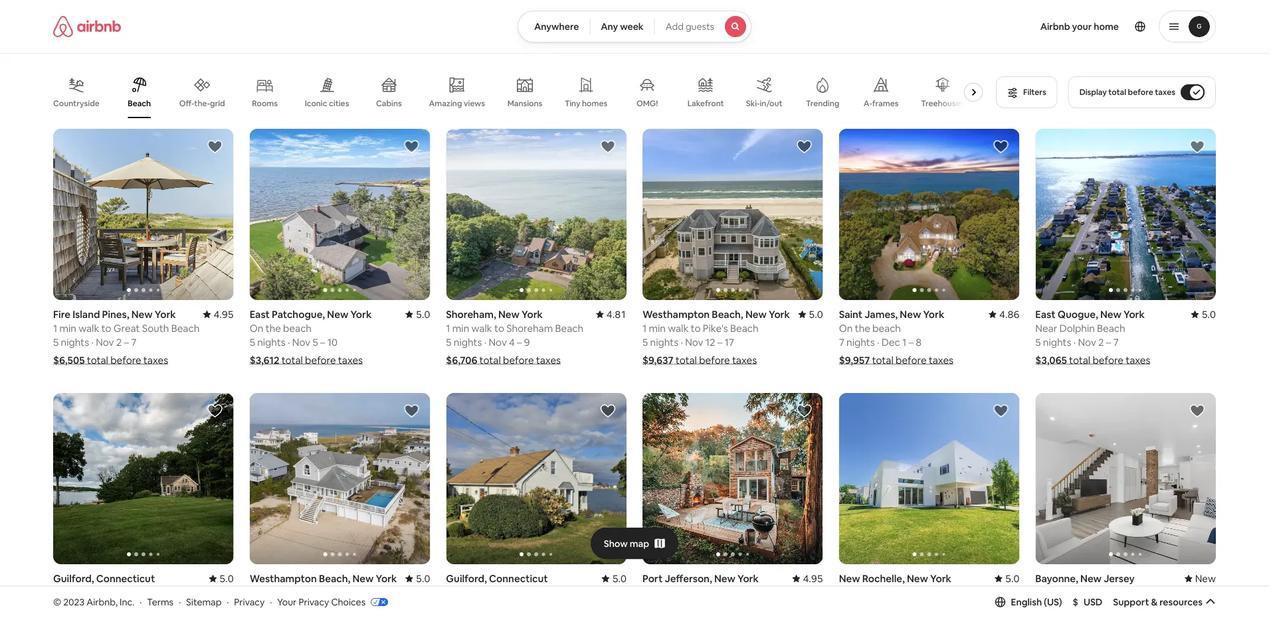 Task type: describe. For each thing, give the bounding box(es) containing it.
rochelle,
[[863, 573, 905, 586]]

– inside east patchogue, new york on the beach 5 nights · nov 5 – 10 $3,612 total before taxes
[[320, 336, 325, 349]]

8 inside westhampton beach, new york 4 min walk to pike's beach 5 nights · nov 3 – 8
[[328, 601, 333, 614]]

fire
[[53, 308, 70, 321]]

$3,065
[[1036, 354, 1067, 367]]

9 inside shoreham, new york 1 min walk to shoreham beach 5 nights · nov 4 – 9 $6,706 total before taxes
[[524, 336, 530, 349]]

york for new rochelle, new york on the beach
[[931, 573, 952, 586]]

· inside east patchogue, new york on the beach 5 nights · nov 5 – 10 $3,612 total before taxes
[[288, 336, 290, 349]]

nights inside fire island pines, new york 1 min walk to great south beach 5 nights · nov 2 – 7 $6,505 total before taxes
[[61, 336, 89, 349]]

4.95 out of 5 average rating image
[[793, 573, 823, 586]]

new inside bayonne, new jersey 29 miles away 5 nights · nov 9 – 14
[[1081, 573, 1102, 586]]

views
[[464, 98, 485, 109]]

min inside westhampton beach, new york 4 min walk to pike's beach 5 nights · nov 3 – 8
[[258, 587, 275, 600]]

away inside port jefferson, new york 59 miles away
[[682, 587, 706, 600]]

· inside guilford, connecticut near barbara pine memorial beach 5 nights · apr 9 – 14
[[91, 601, 94, 614]]

min inside westhampton beach, new york 1 min walk to pike's beach 5 nights · nov 12 – 17 $9,637 total before taxes
[[649, 322, 666, 335]]

tiny
[[565, 98, 581, 109]]

· inside westhampton beach, new york 1 min walk to pike's beach 5 nights · nov 12 – 17 $9,637 total before taxes
[[681, 336, 683, 349]]

display total before taxes
[[1080, 87, 1176, 97]]

show
[[604, 538, 628, 550]]

inc.
[[120, 597, 134, 609]]

1 inside westhampton beach, new york 1 min walk to pike's beach 5 nights · nov 12 – 17 $9,637 total before taxes
[[643, 322, 647, 335]]

add to wishlist: westhampton beach, new york image for 4 min walk to pike's beach
[[404, 404, 420, 420]]

any week button
[[590, 11, 655, 43]]

beach inside east quogue, new york near dolphin beach 5 nights · nov 2 – 7 $3,065 total before taxes
[[1098, 322, 1126, 335]]

westhampton beach, new york 4 min walk to pike's beach 5 nights · nov 3 – 8
[[250, 573, 397, 614]]

1 inside shoreham, new york 1 min walk to shoreham beach 5 nights · nov 4 – 9 $6,706 total before taxes
[[446, 322, 450, 335]]

dec
[[882, 336, 901, 349]]

· inside fire island pines, new york 1 min walk to great south beach 5 nights · nov 2 – 7 $6,505 total before taxes
[[91, 336, 94, 349]]

island
[[73, 308, 100, 321]]

– inside westhampton beach, new york 1 min walk to pike's beach 5 nights · nov 12 – 17 $9,637 total before taxes
[[718, 336, 723, 349]]

near inside guilford, connecticut near barbara pine memorial beach 5 nights · apr 9 – 14
[[53, 587, 75, 600]]

· inside east quogue, new york near dolphin beach 5 nights · nov 2 – 7 $3,065 total before taxes
[[1074, 336, 1076, 349]]

taxes inside shoreham, new york 1 min walk to shoreham beach 5 nights · nov 4 – 9 $6,706 total before taxes
[[536, 354, 561, 367]]

new inside east quogue, new york near dolphin beach 5 nights · nov 2 – 7 $3,065 total before taxes
[[1101, 308, 1122, 321]]

dolphin
[[1060, 322, 1095, 335]]

total inside east quogue, new york near dolphin beach 5 nights · nov 2 – 7 $3,065 total before taxes
[[1070, 354, 1091, 367]]

bayonne, new jersey 29 miles away 5 nights · nov 9 – 14
[[1036, 573, 1135, 614]]

rooms
[[252, 98, 278, 109]]

off-
[[179, 98, 194, 109]]

amazing views
[[429, 98, 485, 109]]

before inside east patchogue, new york on the beach 5 nights · nov 5 – 10 $3,612 total before taxes
[[305, 354, 336, 367]]

the for patchogue,
[[266, 322, 281, 335]]

&
[[1152, 597, 1158, 609]]

4.95 for 4.95 out of 5 average rating image
[[803, 573, 823, 586]]

· left "your" on the bottom of page
[[270, 597, 272, 609]]

any week
[[601, 21, 644, 33]]

taxes inside east quogue, new york near dolphin beach 5 nights · nov 2 – 7 $3,065 total before taxes
[[1126, 354, 1151, 367]]

miles inside bayonne, new jersey 29 miles away 5 nights · nov 9 – 14
[[1049, 587, 1073, 600]]

sitemap link
[[186, 597, 222, 609]]

the for james,
[[855, 322, 871, 335]]

apr
[[96, 601, 113, 614]]

to inside guilford, connecticut 3 min walk to barbara pine memorial beach
[[496, 587, 506, 600]]

any
[[601, 21, 618, 33]]

english (us)
[[1011, 597, 1063, 609]]

before inside saint james, new york on the beach 7 nights · dec 1 – 8 $9,957 total before taxes
[[896, 354, 927, 367]]

5 inside shoreham, new york 1 min walk to shoreham beach 5 nights · nov 4 – 9 $6,706 total before taxes
[[446, 336, 452, 349]]

fire island pines, new york 1 min walk to great south beach 5 nights · nov 2 – 7 $6,505 total before taxes
[[53, 308, 200, 367]]

before inside button
[[1128, 87, 1154, 97]]

4.81 out of 5 average rating image
[[596, 308, 627, 321]]

south
[[142, 322, 169, 335]]

new place to stay image
[[1185, 573, 1217, 586]]

taxes inside westhampton beach, new york 1 min walk to pike's beach 5 nights · nov 12 – 17 $9,637 total before taxes
[[732, 354, 757, 367]]

· right inc.
[[140, 597, 142, 609]]

total inside westhampton beach, new york 1 min walk to pike's beach 5 nights · nov 12 – 17 $9,637 total before taxes
[[676, 354, 697, 367]]

beach, for 8
[[319, 573, 351, 586]]

add to wishlist: east quogue, new york image
[[1190, 139, 1206, 155]]

add to wishlist: shoreham, new york image
[[600, 139, 616, 155]]

min inside shoreham, new york 1 min walk to shoreham beach 5 nights · nov 4 – 9 $6,706 total before taxes
[[453, 322, 469, 335]]

3 inside guilford, connecticut 3 min walk to barbara pine memorial beach
[[446, 587, 452, 600]]

beach for nov 5 – 10
[[283, 322, 312, 335]]

$
[[1073, 597, 1079, 609]]

york for port jefferson, new york 59 miles away
[[738, 573, 759, 586]]

new rochelle, new york on the beach
[[839, 573, 952, 600]]

nov inside fire island pines, new york 1 min walk to great south beach 5 nights · nov 2 – 7 $6,505 total before taxes
[[96, 336, 114, 349]]

beach inside guilford, connecticut 3 min walk to barbara pine memorial beach
[[446, 599, 475, 612]]

jersey
[[1104, 573, 1135, 586]]

5 inside bayonne, new jersey 29 miles away 5 nights · nov 9 – 14
[[1036, 601, 1041, 614]]

new inside port jefferson, new york 59 miles away
[[715, 573, 736, 586]]

(us)
[[1044, 597, 1063, 609]]

jefferson,
[[665, 573, 712, 586]]

james,
[[865, 308, 898, 321]]

york for saint james, new york on the beach 7 nights · dec 1 – 8 $9,957 total before taxes
[[924, 308, 945, 321]]

miles inside port jefferson, new york 59 miles away
[[656, 587, 680, 600]]

before inside westhampton beach, new york 1 min walk to pike's beach 5 nights · nov 12 – 17 $9,637 total before taxes
[[699, 354, 730, 367]]

connecticut for memorial
[[96, 573, 155, 586]]

– inside bayonne, new jersey 29 miles away 5 nights · nov 9 – 14
[[1107, 601, 1112, 614]]

anywhere button
[[518, 11, 591, 43]]

nights inside bayonne, new jersey 29 miles away 5 nights · nov 9 – 14
[[1044, 601, 1072, 614]]

– inside saint james, new york on the beach 7 nights · dec 1 – 8 $9,957 total before taxes
[[909, 336, 914, 349]]

to inside shoreham, new york 1 min walk to shoreham beach 5 nights · nov 4 – 9 $6,706 total before taxes
[[495, 322, 504, 335]]

nights inside saint james, new york on the beach 7 nights · dec 1 – 8 $9,957 total before taxes
[[847, 336, 875, 349]]

walk inside westhampton beach, new york 1 min walk to pike's beach 5 nights · nov 12 – 17 $9,637 total before taxes
[[668, 322, 689, 335]]

taxes inside saint james, new york on the beach 7 nights · dec 1 – 8 $9,957 total before taxes
[[929, 354, 954, 367]]

terms link
[[147, 597, 174, 609]]

westhampton for 4
[[250, 573, 317, 586]]

barbara inside guilford, connecticut 3 min walk to barbara pine memorial beach
[[508, 587, 544, 600]]

treehouses
[[921, 98, 965, 109]]

add to wishlist: saint james, new york image
[[993, 139, 1009, 155]]

pine inside guilford, connecticut 3 min walk to barbara pine memorial beach
[[546, 587, 565, 600]]

add to wishlist: westhampton beach, new york image for 1 min walk to pike's beach
[[797, 139, 813, 155]]

to inside fire island pines, new york 1 min walk to great south beach 5 nights · nov 2 – 7 $6,505 total before taxes
[[101, 322, 111, 335]]

new inside east patchogue, new york on the beach 5 nights · nov 5 – 10 $3,612 total before taxes
[[327, 308, 348, 321]]

terms
[[147, 597, 174, 609]]

the-
[[194, 98, 210, 109]]

cities
[[329, 98, 349, 109]]

4.86 out of 5 average rating image
[[989, 308, 1020, 321]]

choices
[[331, 597, 366, 609]]

a-
[[864, 98, 873, 109]]

add
[[666, 21, 684, 33]]

add to wishlist: east patchogue, new york image
[[404, 139, 420, 155]]

guilford, connecticut near barbara pine memorial beach 5 nights · apr 9 – 14
[[53, 573, 210, 614]]

walk inside guilford, connecticut 3 min walk to barbara pine memorial beach
[[473, 587, 494, 600]]

$9,957
[[839, 354, 870, 367]]

english (us) button
[[996, 597, 1063, 609]]

©
[[53, 597, 61, 609]]

8 inside saint james, new york on the beach 7 nights · dec 1 – 8 $9,957 total before taxes
[[916, 336, 922, 349]]

support & resources
[[1114, 597, 1203, 609]]

taxes inside fire island pines, new york 1 min walk to great south beach 5 nights · nov 2 – 7 $6,505 total before taxes
[[144, 354, 168, 367]]

guests
[[686, 21, 715, 33]]

filters button
[[997, 76, 1058, 108]]

beach for dec 1 – 8
[[873, 322, 901, 335]]

port
[[643, 573, 663, 586]]

on for 7
[[839, 322, 853, 335]]

· inside shoreham, new york 1 min walk to shoreham beach 5 nights · nov 4 – 9 $6,706 total before taxes
[[484, 336, 487, 349]]

1 inside fire island pines, new york 1 min walk to great south beach 5 nights · nov 2 – 7 $6,505 total before taxes
[[53, 322, 57, 335]]

guilford, for barbara
[[53, 573, 94, 586]]

english
[[1011, 597, 1042, 609]]

none search field containing anywhere
[[518, 11, 752, 43]]

taxes inside east patchogue, new york on the beach 5 nights · nov 5 – 10 $3,612 total before taxes
[[338, 354, 363, 367]]

beach inside fire island pines, new york 1 min walk to great south beach 5 nights · nov 2 – 7 $6,505 total before taxes
[[171, 322, 200, 335]]

support
[[1114, 597, 1150, 609]]

4.86
[[1000, 308, 1020, 321]]

nights inside east patchogue, new york on the beach 5 nights · nov 5 – 10 $3,612 total before taxes
[[257, 336, 286, 349]]

iconic cities
[[305, 98, 349, 109]]

– inside east quogue, new york near dolphin beach 5 nights · nov 2 – 7 $3,065 total before taxes
[[1107, 336, 1112, 349]]

beach inside shoreham, new york 1 min walk to shoreham beach 5 nights · nov 4 – 9 $6,706 total before taxes
[[555, 322, 584, 335]]

your privacy choices
[[277, 597, 366, 609]]

support & resources button
[[1114, 597, 1216, 609]]

beach inside group
[[128, 98, 151, 109]]

beach inside guilford, connecticut near barbara pine memorial beach 5 nights · apr 9 – 14
[[181, 587, 210, 600]]

pike's for 3
[[312, 587, 337, 600]]

your
[[277, 597, 297, 609]]

pike's for 12
[[703, 322, 728, 335]]

nights inside westhampton beach, new york 1 min walk to pike's beach 5 nights · nov 12 – 17 $9,637 total before taxes
[[650, 336, 679, 349]]

3 inside westhampton beach, new york 4 min walk to pike's beach 5 nights · nov 3 – 8
[[313, 601, 318, 614]]

on for 5
[[250, 322, 263, 335]]

· inside saint james, new york on the beach 7 nights · dec 1 – 8 $9,957 total before taxes
[[877, 336, 880, 349]]

memorial inside guilford, connecticut 3 min walk to barbara pine memorial beach
[[567, 587, 610, 600]]

in/out
[[760, 98, 783, 109]]

omg!
[[637, 98, 658, 109]]

before inside fire island pines, new york 1 min walk to great south beach 5 nights · nov 2 – 7 $6,505 total before taxes
[[110, 354, 141, 367]]

total inside east patchogue, new york on the beach 5 nights · nov 5 – 10 $3,612 total before taxes
[[282, 354, 303, 367]]

12
[[706, 336, 716, 349]]

home
[[1094, 21, 1119, 33]]

guilford, connecticut 3 min walk to barbara pine memorial beach
[[446, 573, 610, 612]]

nights inside shoreham, new york 1 min walk to shoreham beach 5 nights · nov 4 – 9 $6,706 total before taxes
[[454, 336, 482, 349]]

beach, for 17
[[712, 308, 744, 321]]

5.0 out of 5 average rating image
[[602, 573, 627, 586]]

new inside westhampton beach, new york 1 min walk to pike's beach 5 nights · nov 12 – 17 $9,637 total before taxes
[[746, 308, 767, 321]]

to inside westhampton beach, new york 1 min walk to pike's beach 5 nights · nov 12 – 17 $9,637 total before taxes
[[691, 322, 701, 335]]

saint
[[839, 308, 863, 321]]

airbnb your home link
[[1033, 13, 1127, 41]]

saint james, new york on the beach 7 nights · dec 1 – 8 $9,957 total before taxes
[[839, 308, 954, 367]]



Task type: locate. For each thing, give the bounding box(es) containing it.
nov
[[96, 336, 114, 349], [292, 336, 311, 349], [685, 336, 704, 349], [489, 336, 507, 349], [1079, 336, 1097, 349], [292, 601, 311, 614], [1079, 601, 1097, 614]]

beach, inside westhampton beach, new york 4 min walk to pike's beach 5 nights · nov 3 – 8
[[319, 573, 351, 586]]

2 horizontal spatial 7
[[1114, 336, 1119, 349]]

beach inside new rochelle, new york on the beach
[[873, 587, 901, 600]]

east inside east quogue, new york near dolphin beach 5 nights · nov 2 – 7 $3,065 total before taxes
[[1036, 308, 1056, 321]]

0 horizontal spatial 7
[[131, 336, 137, 349]]

nov inside westhampton beach, new york 4 min walk to pike's beach 5 nights · nov 3 – 8
[[292, 601, 311, 614]]

york inside new rochelle, new york on the beach
[[931, 573, 952, 586]]

1 horizontal spatial barbara
[[508, 587, 544, 600]]

9 right "$"
[[1099, 601, 1105, 614]]

– inside shoreham, new york 1 min walk to shoreham beach 5 nights · nov 4 – 9 $6,706 total before taxes
[[517, 336, 522, 349]]

nov left choices
[[292, 601, 311, 614]]

on
[[250, 322, 263, 335], [839, 322, 853, 335], [839, 587, 853, 600]]

0 vertical spatial 4
[[509, 336, 515, 349]]

east for on
[[250, 308, 270, 321]]

nov down shoreham
[[489, 336, 507, 349]]

york inside port jefferson, new york 59 miles away
[[738, 573, 759, 586]]

new inside westhampton beach, new york 4 min walk to pike's beach 5 nights · nov 3 – 8
[[353, 573, 374, 586]]

14 inside bayonne, new jersey 29 miles away 5 nights · nov 9 – 14
[[1114, 601, 1124, 614]]

nights inside westhampton beach, new york 4 min walk to pike's beach 5 nights · nov 3 – 8
[[257, 601, 286, 614]]

before down 12
[[699, 354, 730, 367]]

1 away from the left
[[682, 587, 706, 600]]

york inside saint james, new york on the beach 7 nights · dec 1 – 8 $9,957 total before taxes
[[924, 308, 945, 321]]

0 horizontal spatial 3
[[313, 601, 318, 614]]

privacy link
[[234, 597, 265, 609]]

beach inside westhampton beach, new york 4 min walk to pike's beach 5 nights · nov 3 – 8
[[339, 587, 367, 600]]

miles down bayonne,
[[1049, 587, 1073, 600]]

5 up $3,612
[[250, 336, 255, 349]]

1 vertical spatial pike's
[[312, 587, 337, 600]]

group
[[53, 66, 989, 118], [53, 129, 234, 301], [250, 129, 430, 301], [446, 129, 627, 301], [643, 129, 823, 301], [839, 129, 1020, 301], [1036, 129, 1217, 301], [53, 394, 234, 565], [250, 394, 430, 565], [446, 394, 627, 565], [643, 394, 823, 565], [839, 394, 1020, 565], [1036, 394, 1217, 565]]

1 connecticut from the left
[[96, 573, 155, 586]]

add to wishlist: westhampton beach, new york image
[[797, 139, 813, 155], [404, 404, 420, 420]]

memorial right inc.
[[137, 587, 179, 600]]

tiny homes
[[565, 98, 608, 109]]

9 right apr
[[115, 601, 121, 614]]

7 inside east quogue, new york near dolphin beach 5 nights · nov 2 – 7 $3,065 total before taxes
[[1114, 336, 1119, 349]]

0 vertical spatial westhampton
[[643, 308, 710, 321]]

1 horizontal spatial pine
[[546, 587, 565, 600]]

2 inside east quogue, new york near dolphin beach 5 nights · nov 2 – 7 $3,065 total before taxes
[[1099, 336, 1105, 349]]

away
[[682, 587, 706, 600], [1075, 587, 1099, 600]]

4
[[509, 336, 515, 349], [250, 587, 256, 600]]

4 inside shoreham, new york 1 min walk to shoreham beach 5 nights · nov 4 – 9 $6,706 total before taxes
[[509, 336, 515, 349]]

the
[[266, 322, 281, 335], [855, 322, 871, 335], [855, 587, 871, 600]]

taxes
[[1155, 87, 1176, 97], [144, 354, 168, 367], [338, 354, 363, 367], [732, 354, 757, 367], [929, 354, 954, 367], [536, 354, 561, 367], [1126, 354, 1151, 367]]

beach inside saint james, new york on the beach 7 nights · dec 1 – 8 $9,957 total before taxes
[[873, 322, 901, 335]]

$6,706
[[446, 354, 478, 367]]

on inside saint james, new york on the beach 7 nights · dec 1 – 8 $9,957 total before taxes
[[839, 322, 853, 335]]

0 horizontal spatial westhampton
[[250, 573, 317, 586]]

iconic
[[305, 98, 327, 109]]

· down island
[[91, 336, 94, 349]]

show map
[[604, 538, 650, 550]]

1 7 from the left
[[131, 336, 137, 349]]

1 down shoreham,
[[446, 322, 450, 335]]

5 up "$9,637"
[[643, 336, 648, 349]]

beach, up the your privacy choices link
[[319, 573, 351, 586]]

westhampton up 12
[[643, 308, 710, 321]]

2 7 from the left
[[839, 336, 845, 349]]

westhampton up "your" on the bottom of page
[[250, 573, 317, 586]]

0 horizontal spatial connecticut
[[96, 573, 155, 586]]

miles
[[656, 587, 680, 600], [1049, 587, 1073, 600]]

1 vertical spatial westhampton
[[250, 573, 317, 586]]

7 inside fire island pines, new york 1 min walk to great south beach 5 nights · nov 2 – 7 $6,505 total before taxes
[[131, 336, 137, 349]]

walk
[[79, 322, 99, 335], [668, 322, 689, 335], [472, 322, 492, 335], [277, 587, 297, 600], [473, 587, 494, 600]]

nov down dolphin
[[1079, 336, 1097, 349]]

nov down patchogue, at the left of page
[[292, 336, 311, 349]]

add to wishlist: new rochelle, new york image
[[993, 404, 1009, 420]]

· inside westhampton beach, new york 4 min walk to pike's beach 5 nights · nov 3 – 8
[[288, 601, 290, 614]]

add to wishlist: guilford, connecticut image
[[600, 404, 616, 420]]

add to wishlist: port jefferson, new york image
[[797, 404, 813, 420]]

away down jefferson, in the right of the page
[[682, 587, 706, 600]]

· right privacy link
[[288, 601, 290, 614]]

a-frames
[[864, 98, 899, 109]]

0 horizontal spatial east
[[250, 308, 270, 321]]

0 vertical spatial add to wishlist: westhampton beach, new york image
[[797, 139, 813, 155]]

0 horizontal spatial miles
[[656, 587, 680, 600]]

group containing off-the-grid
[[53, 66, 989, 118]]

· left 12
[[681, 336, 683, 349]]

2 privacy from the left
[[299, 597, 329, 609]]

4 down shoreham
[[509, 336, 515, 349]]

· down dolphin
[[1074, 336, 1076, 349]]

1 right dec
[[903, 336, 907, 349]]

8 right "your" on the bottom of page
[[328, 601, 333, 614]]

– inside guilford, connecticut near barbara pine memorial beach 5 nights · apr 9 – 14
[[123, 601, 128, 614]]

beach down patchogue, at the left of page
[[283, 322, 312, 335]]

0 horizontal spatial pike's
[[312, 587, 337, 600]]

1 vertical spatial beach,
[[319, 573, 351, 586]]

add to wishlist: bayonne, new jersey image
[[1190, 404, 1206, 420]]

0 vertical spatial beach,
[[712, 308, 744, 321]]

east left patchogue, at the left of page
[[250, 308, 270, 321]]

14 right usd at the right of the page
[[1114, 601, 1124, 614]]

airbnb your home
[[1041, 21, 1119, 33]]

total inside saint james, new york on the beach 7 nights · dec 1 – 8 $9,957 total before taxes
[[873, 354, 894, 367]]

the down patchogue, at the left of page
[[266, 322, 281, 335]]

homes
[[582, 98, 608, 109]]

0 horizontal spatial 4
[[250, 587, 256, 600]]

york inside shoreham, new york 1 min walk to shoreham beach 5 nights · nov 4 – 9 $6,706 total before taxes
[[522, 308, 543, 321]]

5 inside westhampton beach, new york 4 min walk to pike's beach 5 nights · nov 3 – 8
[[250, 601, 255, 614]]

1 privacy from the left
[[234, 597, 265, 609]]

before down shoreham
[[503, 354, 534, 367]]

privacy right "your" on the bottom of page
[[299, 597, 329, 609]]

0 horizontal spatial 4.95
[[214, 308, 234, 321]]

westhampton beach, new york 1 min walk to pike's beach 5 nights · nov 12 – 17 $9,637 total before taxes
[[643, 308, 790, 367]]

9 inside bayonne, new jersey 29 miles away 5 nights · nov 9 – 14
[[1099, 601, 1105, 614]]

airbnb,
[[87, 597, 118, 609]]

2 guilford, from the left
[[446, 573, 487, 586]]

near left dolphin
[[1036, 322, 1058, 335]]

your
[[1073, 21, 1092, 33]]

1 horizontal spatial memorial
[[567, 587, 610, 600]]

away down bayonne,
[[1075, 587, 1099, 600]]

your privacy choices link
[[277, 597, 388, 610]]

before down 10
[[305, 354, 336, 367]]

add guests
[[666, 21, 715, 33]]

total right $3,612
[[282, 354, 303, 367]]

5.0 out of 5 average rating image
[[406, 308, 430, 321], [799, 308, 823, 321], [1192, 308, 1217, 321], [209, 573, 234, 586], [406, 573, 430, 586], [995, 573, 1020, 586]]

· left usd at the right of the page
[[1074, 601, 1076, 614]]

1 down fire
[[53, 322, 57, 335]]

0 horizontal spatial pine
[[115, 587, 134, 600]]

– inside westhampton beach, new york 4 min walk to pike's beach 5 nights · nov 3 – 8
[[320, 601, 325, 614]]

show map button
[[591, 528, 679, 560]]

nov inside westhampton beach, new york 1 min walk to pike's beach 5 nights · nov 12 – 17 $9,637 total before taxes
[[685, 336, 704, 349]]

1 horizontal spatial privacy
[[299, 597, 329, 609]]

add guests button
[[655, 11, 752, 43]]

nov left 12
[[685, 336, 704, 349]]

beach up dec
[[873, 322, 901, 335]]

new inside fire island pines, new york 1 min walk to great south beach 5 nights · nov 2 – 7 $6,505 total before taxes
[[131, 308, 153, 321]]

great
[[114, 322, 140, 335]]

terms · sitemap · privacy ·
[[147, 597, 272, 609]]

3 7 from the left
[[1114, 336, 1119, 349]]

shoreham,
[[446, 308, 496, 321]]

1 horizontal spatial 7
[[839, 336, 845, 349]]

· left dec
[[877, 336, 880, 349]]

display total before taxes button
[[1069, 76, 1217, 108]]

walk inside shoreham, new york 1 min walk to shoreham beach 5 nights · nov 4 – 9 $6,706 total before taxes
[[472, 322, 492, 335]]

the down rochelle,
[[855, 587, 871, 600]]

14 left terms link
[[130, 601, 140, 614]]

beach, up 17
[[712, 308, 744, 321]]

1 vertical spatial near
[[53, 587, 75, 600]]

$ usd
[[1073, 597, 1103, 609]]

5 up '$6,706'
[[446, 336, 452, 349]]

york for westhampton beach, new york 1 min walk to pike's beach 5 nights · nov 12 – 17 $9,637 total before taxes
[[769, 308, 790, 321]]

near left airbnb,
[[53, 587, 75, 600]]

min inside guilford, connecticut 3 min walk to barbara pine memorial beach
[[454, 587, 471, 600]]

7
[[131, 336, 137, 349], [839, 336, 845, 349], [1114, 336, 1119, 349]]

5 left "your" on the bottom of page
[[250, 601, 255, 614]]

trending
[[806, 98, 840, 109]]

· left apr
[[91, 601, 94, 614]]

0 horizontal spatial privacy
[[234, 597, 265, 609]]

0 horizontal spatial 8
[[328, 601, 333, 614]]

0 vertical spatial 3
[[446, 587, 452, 600]]

1 east from the left
[[250, 308, 270, 321]]

privacy
[[234, 597, 265, 609], [299, 597, 329, 609]]

1 miles from the left
[[656, 587, 680, 600]]

2 miles from the left
[[1049, 587, 1073, 600]]

None search field
[[518, 11, 752, 43]]

beach, inside westhampton beach, new york 1 min walk to pike's beach 5 nights · nov 12 – 17 $9,637 total before taxes
[[712, 308, 744, 321]]

westhampton for 1
[[643, 308, 710, 321]]

1 horizontal spatial 4
[[509, 336, 515, 349]]

–
[[124, 336, 129, 349], [320, 336, 325, 349], [718, 336, 723, 349], [909, 336, 914, 349], [517, 336, 522, 349], [1107, 336, 1112, 349], [123, 601, 128, 614], [320, 601, 325, 614], [1107, 601, 1112, 614]]

the inside saint james, new york on the beach 7 nights · dec 1 – 8 $9,957 total before taxes
[[855, 322, 871, 335]]

total right display
[[1109, 87, 1127, 97]]

5 up $3,065
[[1036, 336, 1041, 349]]

connecticut for to
[[489, 573, 548, 586]]

pike's up 12
[[703, 322, 728, 335]]

© 2023 airbnb, inc. ·
[[53, 597, 142, 609]]

· left privacy link
[[227, 597, 229, 609]]

0 horizontal spatial 14
[[130, 601, 140, 614]]

grid
[[210, 98, 225, 109]]

total right "$9,637"
[[676, 354, 697, 367]]

1 vertical spatial 8
[[328, 601, 333, 614]]

0 horizontal spatial barbara
[[77, 587, 113, 600]]

1 horizontal spatial pike's
[[703, 322, 728, 335]]

beach
[[128, 98, 151, 109], [171, 322, 200, 335], [731, 322, 759, 335], [555, 322, 584, 335], [1098, 322, 1126, 335], [181, 587, 210, 600], [339, 587, 367, 600], [446, 599, 475, 612]]

new inside shoreham, new york 1 min walk to shoreham beach 5 nights · nov 4 – 9 $6,706 total before taxes
[[499, 308, 520, 321]]

5 down 29
[[1036, 601, 1041, 614]]

· down patchogue, at the left of page
[[288, 336, 290, 349]]

1 horizontal spatial away
[[1075, 587, 1099, 600]]

1 horizontal spatial beach,
[[712, 308, 744, 321]]

on inside new rochelle, new york on the beach
[[839, 587, 853, 600]]

add to wishlist: guilford, connecticut image
[[207, 404, 223, 420]]

on inside east patchogue, new york on the beach 5 nights · nov 5 – 10 $3,612 total before taxes
[[250, 322, 263, 335]]

0 horizontal spatial guilford,
[[53, 573, 94, 586]]

1 horizontal spatial guilford,
[[446, 573, 487, 586]]

total right $6,505
[[87, 354, 108, 367]]

nov inside bayonne, new jersey 29 miles away 5 nights · nov 9 – 14
[[1079, 601, 1097, 614]]

barbara inside guilford, connecticut near barbara pine memorial beach 5 nights · apr 9 – 14
[[77, 587, 113, 600]]

before down dolphin
[[1093, 354, 1124, 367]]

total right $3,065
[[1070, 354, 1091, 367]]

taxes inside button
[[1155, 87, 1176, 97]]

memorial inside guilford, connecticut near barbara pine memorial beach 5 nights · apr 9 – 14
[[137, 587, 179, 600]]

display
[[1080, 87, 1107, 97]]

0 vertical spatial 4.95
[[214, 308, 234, 321]]

4.81
[[607, 308, 627, 321]]

1 vertical spatial 4.95
[[803, 573, 823, 586]]

beach
[[283, 322, 312, 335], [873, 322, 901, 335], [873, 587, 901, 600]]

connecticut
[[96, 573, 155, 586], [489, 573, 548, 586]]

2 east from the left
[[1036, 308, 1056, 321]]

york inside fire island pines, new york 1 min walk to great south beach 5 nights · nov 2 – 7 $6,505 total before taxes
[[155, 308, 176, 321]]

miles right 59 on the bottom right
[[656, 587, 680, 600]]

2 2 from the left
[[1099, 336, 1105, 349]]

total
[[1109, 87, 1127, 97], [87, 354, 108, 367], [282, 354, 303, 367], [676, 354, 697, 367], [873, 354, 894, 367], [480, 354, 501, 367], [1070, 354, 1091, 367]]

2 memorial from the left
[[567, 587, 610, 600]]

shoreham, new york 1 min walk to shoreham beach 5 nights · nov 4 – 9 $6,706 total before taxes
[[446, 308, 584, 367]]

2 away from the left
[[1075, 587, 1099, 600]]

59
[[643, 587, 654, 600]]

anywhere
[[534, 21, 579, 33]]

$3,612
[[250, 354, 279, 367]]

beach down rochelle,
[[873, 587, 901, 600]]

10
[[328, 336, 338, 349]]

nov inside east quogue, new york near dolphin beach 5 nights · nov 2 – 7 $3,065 total before taxes
[[1079, 336, 1097, 349]]

nov right '(us)' on the right bottom
[[1079, 601, 1097, 614]]

east left quogue,
[[1036, 308, 1056, 321]]

1 horizontal spatial miles
[[1049, 587, 1073, 600]]

patchogue,
[[272, 308, 325, 321]]

airbnb
[[1041, 21, 1071, 33]]

pike's right "your" on the bottom of page
[[312, 587, 337, 600]]

away inside bayonne, new jersey 29 miles away 5 nights · nov 9 – 14
[[1075, 587, 1099, 600]]

before inside shoreham, new york 1 min walk to shoreham beach 5 nights · nov 4 – 9 $6,706 total before taxes
[[503, 354, 534, 367]]

shoreham
[[507, 322, 553, 335]]

5.0
[[416, 308, 430, 321], [809, 308, 823, 321], [1202, 308, 1217, 321], [220, 573, 234, 586], [416, 573, 430, 586], [1006, 573, 1020, 586], [613, 573, 627, 586]]

1 horizontal spatial connecticut
[[489, 573, 548, 586]]

1 horizontal spatial 2
[[1099, 336, 1105, 349]]

2 pine from the left
[[546, 587, 565, 600]]

mansions
[[508, 98, 543, 109]]

1
[[53, 322, 57, 335], [643, 322, 647, 335], [446, 322, 450, 335], [903, 336, 907, 349]]

before down great
[[110, 354, 141, 367]]

before right display
[[1128, 87, 1154, 97]]

nov down great
[[96, 336, 114, 349]]

lakefront
[[688, 98, 724, 109]]

9 down shoreham
[[524, 336, 530, 349]]

min inside fire island pines, new york 1 min walk to great south beach 5 nights · nov 2 – 7 $6,505 total before taxes
[[60, 322, 76, 335]]

the inside new rochelle, new york on the beach
[[855, 587, 871, 600]]

1 memorial from the left
[[137, 587, 179, 600]]

29
[[1036, 587, 1047, 600]]

connecticut inside guilford, connecticut near barbara pine memorial beach 5 nights · apr 9 – 14
[[96, 573, 155, 586]]

0 horizontal spatial 2
[[116, 336, 122, 349]]

2 14 from the left
[[1114, 601, 1124, 614]]

7 inside saint james, new york on the beach 7 nights · dec 1 – 8 $9,957 total before taxes
[[839, 336, 845, 349]]

8 right dec
[[916, 336, 922, 349]]

1 vertical spatial add to wishlist: westhampton beach, new york image
[[404, 404, 420, 420]]

0 horizontal spatial add to wishlist: westhampton beach, new york image
[[404, 404, 420, 420]]

0 horizontal spatial memorial
[[137, 587, 179, 600]]

4.95 out of 5 average rating image
[[203, 308, 234, 321]]

1 2 from the left
[[116, 336, 122, 349]]

privacy left "your" on the bottom of page
[[234, 597, 265, 609]]

east inside east patchogue, new york on the beach 5 nights · nov 5 – 10 $3,612 total before taxes
[[250, 308, 270, 321]]

5 left 2023
[[53, 601, 59, 614]]

profile element
[[768, 0, 1217, 53]]

1 horizontal spatial 8
[[916, 336, 922, 349]]

beach inside east patchogue, new york on the beach 5 nights · nov 5 – 10 $3,612 total before taxes
[[283, 322, 312, 335]]

4.95
[[214, 308, 234, 321], [803, 573, 823, 586]]

0 vertical spatial pike's
[[703, 322, 728, 335]]

the down the saint
[[855, 322, 871, 335]]

4 left "your" on the bottom of page
[[250, 587, 256, 600]]

1 horizontal spatial near
[[1036, 322, 1058, 335]]

resources
[[1160, 597, 1203, 609]]

york for westhampton beach, new york 4 min walk to pike's beach 5 nights · nov 3 – 8
[[376, 573, 397, 586]]

walk inside westhampton beach, new york 4 min walk to pike's beach 5 nights · nov 3 – 8
[[277, 587, 297, 600]]

1 horizontal spatial add to wishlist: westhampton beach, new york image
[[797, 139, 813, 155]]

5 inside east quogue, new york near dolphin beach 5 nights · nov 2 – 7 $3,065 total before taxes
[[1036, 336, 1041, 349]]

1 horizontal spatial 9
[[524, 336, 530, 349]]

the inside east patchogue, new york on the beach 5 nights · nov 5 – 10 $3,612 total before taxes
[[266, 322, 281, 335]]

nov inside east patchogue, new york on the beach 5 nights · nov 5 – 10 $3,612 total before taxes
[[292, 336, 311, 349]]

the for rochelle,
[[855, 587, 871, 600]]

$9,637
[[643, 354, 674, 367]]

1 horizontal spatial 14
[[1114, 601, 1124, 614]]

east patchogue, new york on the beach 5 nights · nov 5 – 10 $3,612 total before taxes
[[250, 308, 372, 367]]

5 inside westhampton beach, new york 1 min walk to pike's beach 5 nights · nov 12 – 17 $9,637 total before taxes
[[643, 336, 648, 349]]

york for east patchogue, new york on the beach 5 nights · nov 5 – 10 $3,612 total before taxes
[[351, 308, 372, 321]]

bayonne,
[[1036, 573, 1079, 586]]

york inside east patchogue, new york on the beach 5 nights · nov 5 – 10 $3,612 total before taxes
[[351, 308, 372, 321]]

nights inside east quogue, new york near dolphin beach 5 nights · nov 2 – 7 $3,065 total before taxes
[[1044, 336, 1072, 349]]

total down dec
[[873, 354, 894, 367]]

0 horizontal spatial near
[[53, 587, 75, 600]]

2 barbara from the left
[[508, 587, 544, 600]]

guilford, for min
[[446, 573, 487, 586]]

· down shoreham,
[[484, 336, 487, 349]]

5 inside fire island pines, new york 1 min walk to great south beach 5 nights · nov 2 – 7 $6,505 total before taxes
[[53, 336, 59, 349]]

to inside westhampton beach, new york 4 min walk to pike's beach 5 nights · nov 3 – 8
[[300, 587, 310, 600]]

total right '$6,706'
[[480, 354, 501, 367]]

connecticut inside guilford, connecticut 3 min walk to barbara pine memorial beach
[[489, 573, 548, 586]]

memorial down 5.0 out of 5 average rating image
[[567, 587, 610, 600]]

countryside
[[53, 98, 100, 109]]

9
[[524, 336, 530, 349], [115, 601, 121, 614], [1099, 601, 1105, 614]]

pines,
[[102, 308, 129, 321]]

0 horizontal spatial away
[[682, 587, 706, 600]]

westhampton inside westhampton beach, new york 1 min walk to pike's beach 5 nights · nov 12 – 17 $9,637 total before taxes
[[643, 308, 710, 321]]

pike's
[[703, 322, 728, 335], [312, 587, 337, 600]]

1 vertical spatial 3
[[313, 601, 318, 614]]

– inside fire island pines, new york 1 min walk to great south beach 5 nights · nov 2 – 7 $6,505 total before taxes
[[124, 336, 129, 349]]

off-the-grid
[[179, 98, 225, 109]]

2 connecticut from the left
[[489, 573, 548, 586]]

2
[[116, 336, 122, 349], [1099, 336, 1105, 349]]

17
[[725, 336, 734, 349]]

4.95 for 4.95 out of 5 average rating icon
[[214, 308, 234, 321]]

· inside bayonne, new jersey 29 miles away 5 nights · nov 9 – 14
[[1074, 601, 1076, 614]]

0 horizontal spatial 9
[[115, 601, 121, 614]]

sitemap
[[186, 597, 222, 609]]

· right terms link
[[179, 597, 181, 609]]

5 inside guilford, connecticut near barbara pine memorial beach 5 nights · apr 9 – 14
[[53, 601, 59, 614]]

before down dec
[[896, 354, 927, 367]]

1 horizontal spatial east
[[1036, 308, 1056, 321]]

near
[[1036, 322, 1058, 335], [53, 587, 75, 600]]

pine
[[115, 587, 134, 600], [546, 587, 565, 600]]

1 horizontal spatial westhampton
[[643, 308, 710, 321]]

5 left 10
[[313, 336, 318, 349]]

westhampton inside westhampton beach, new york 4 min walk to pike's beach 5 nights · nov 3 – 8
[[250, 573, 317, 586]]

1 pine from the left
[[115, 587, 134, 600]]

1 horizontal spatial 3
[[446, 587, 452, 600]]

1 guilford, from the left
[[53, 573, 94, 586]]

2 horizontal spatial 9
[[1099, 601, 1105, 614]]

1 inside saint james, new york on the beach 7 nights · dec 1 – 8 $9,957 total before taxes
[[903, 336, 907, 349]]

port jefferson, new york 59 miles away
[[643, 573, 759, 600]]

0 horizontal spatial beach,
[[319, 573, 351, 586]]

0 vertical spatial 8
[[916, 336, 922, 349]]

0 vertical spatial near
[[1036, 322, 1058, 335]]

add to wishlist: fire island pines, new york image
[[207, 139, 223, 155]]

5 up $6,505
[[53, 336, 59, 349]]

nov inside shoreham, new york 1 min walk to shoreham beach 5 nights · nov 4 – 9 $6,706 total before taxes
[[489, 336, 507, 349]]

near inside east quogue, new york near dolphin beach 5 nights · nov 2 – 7 $3,065 total before taxes
[[1036, 322, 1058, 335]]

1 barbara from the left
[[77, 587, 113, 600]]

amazing
[[429, 98, 462, 109]]

frames
[[873, 98, 899, 109]]

1 vertical spatial 4
[[250, 587, 256, 600]]

1 14 from the left
[[130, 601, 140, 614]]

3
[[446, 587, 452, 600], [313, 601, 318, 614]]

1 horizontal spatial 4.95
[[803, 573, 823, 586]]

2023
[[63, 597, 85, 609]]

east for near
[[1036, 308, 1056, 321]]

york for east quogue, new york near dolphin beach 5 nights · nov 2 – 7 $3,065 total before taxes
[[1124, 308, 1145, 321]]

1 up "$9,637"
[[643, 322, 647, 335]]



Task type: vqa. For each thing, say whether or not it's contained in the screenshot.
the 3 in the Guilford, Connecticut 3 min walk to Barbara Pine Memorial Beach
yes



